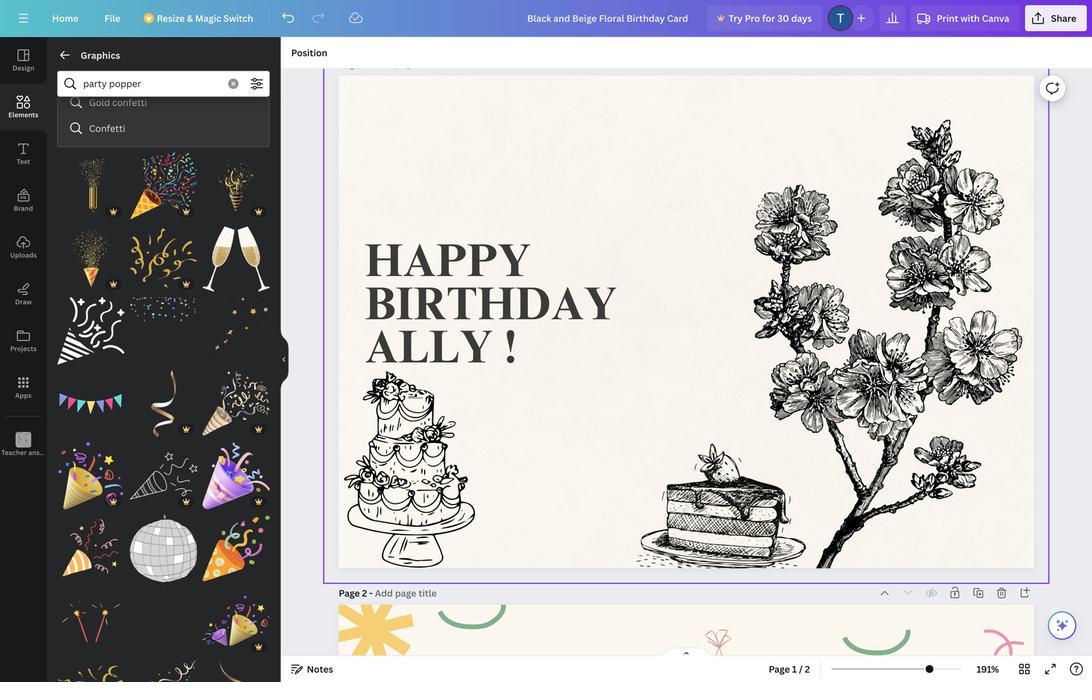 Task type: vqa. For each thing, say whether or not it's contained in the screenshot.
we
no



Task type: describe. For each thing, give the bounding box(es) containing it.
canva
[[982, 12, 1010, 24]]

watercolor party popper image
[[202, 370, 270, 438]]

page 1 / 2
[[769, 664, 810, 676]]

for
[[763, 12, 776, 24]]

ally !
[[365, 330, 517, 376]]

teacher answer keys
[[1, 449, 67, 458]]

- for page 2 -
[[369, 588, 373, 600]]

text
[[17, 157, 30, 166]]

file button
[[94, 5, 131, 31]]

30
[[778, 12, 789, 24]]

birthday party popper image
[[130, 661, 197, 683]]

days
[[792, 12, 812, 24]]

2 inside 'page 1 / 2' button
[[805, 664, 810, 676]]

print with canva button
[[911, 5, 1020, 31]]

apps
[[15, 392, 32, 400]]

brand button
[[0, 178, 47, 224]]

1 horizontal spatial 3d party popper image
[[202, 588, 270, 656]]

geometric monoline new year party icons & party popper image
[[202, 298, 270, 365]]

;
[[23, 450, 24, 457]]

1 horizontal spatial 3d party popper image
[[202, 661, 270, 683]]

share
[[1052, 12, 1077, 24]]

print with canva
[[937, 12, 1010, 24]]

Search graphics search field
[[83, 72, 220, 96]]

teacher
[[1, 449, 27, 458]]

draw button
[[0, 271, 47, 318]]

1 for -
[[362, 58, 367, 70]]

confetti
[[89, 122, 125, 135]]

brand
[[14, 204, 33, 213]]

try pro for 30 days button
[[708, 5, 823, 31]]

text button
[[0, 131, 47, 178]]

0 vertical spatial 3d party popper image
[[57, 443, 125, 510]]

try
[[729, 12, 743, 24]]

design button
[[0, 37, 47, 84]]

resize & magic switch
[[157, 12, 253, 24]]

print
[[937, 12, 959, 24]]

page inside button
[[769, 664, 790, 676]]

party popper exploding gold confetti illustration image
[[57, 225, 125, 292]]

main menu bar
[[0, 0, 1093, 37]]

page title text field for page 1 -
[[375, 57, 438, 70]]

magic
[[195, 12, 221, 24]]

hide image
[[280, 329, 289, 391]]

answer
[[28, 449, 51, 458]]

1 vertical spatial gold party popper image
[[57, 661, 125, 683]]

confetti
[[112, 96, 147, 108]]



Task type: locate. For each thing, give the bounding box(es) containing it.
page 1 / 2 button
[[764, 659, 816, 680]]

party popper illustration image
[[57, 152, 125, 220]]

list
[[63, 63, 264, 141]]

1 vertical spatial 1
[[792, 664, 797, 676]]

1 right position
[[362, 58, 367, 70]]

3d icon emoji. party popper with confetti. image
[[202, 443, 270, 510]]

1 horizontal spatial 1
[[792, 664, 797, 676]]

1 vertical spatial -
[[369, 588, 373, 600]]

pro
[[745, 12, 760, 24]]

1 horizontal spatial gold party popper image
[[130, 225, 197, 292]]

notes
[[307, 664, 333, 676]]

notes button
[[286, 659, 338, 680]]

0 vertical spatial gold party popper image
[[130, 225, 197, 292]]

2 vertical spatial page
[[769, 664, 790, 676]]

position
[[291, 46, 328, 59]]

party popper decoration image
[[202, 152, 270, 220]]

- for page 1 -
[[369, 58, 373, 70]]

2 page title text field from the top
[[375, 587, 438, 600]]

page title text field for page 2 -
[[375, 587, 438, 600]]

1 vertical spatial 3d party popper image
[[202, 588, 270, 656]]

0 horizontal spatial 1
[[362, 58, 367, 70]]

page
[[339, 58, 360, 70], [339, 588, 360, 600], [769, 664, 790, 676]]

resize & magic switch button
[[136, 5, 264, 31]]

page for page 1
[[339, 58, 360, 70]]

1 vertical spatial page title text field
[[375, 587, 438, 600]]

projects
[[10, 345, 37, 353]]

page 2 -
[[339, 588, 375, 600]]

0 horizontal spatial gold party popper image
[[57, 661, 125, 683]]

keys
[[53, 449, 67, 458]]

resize
[[157, 12, 185, 24]]

group
[[57, 145, 125, 220], [130, 145, 197, 220], [202, 145, 270, 220], [57, 217, 125, 292], [130, 217, 197, 292], [202, 217, 270, 292], [57, 290, 125, 365], [130, 290, 197, 365], [202, 290, 270, 365], [57, 370, 125, 438], [130, 370, 197, 438], [202, 370, 270, 438], [130, 435, 197, 510], [202, 435, 270, 510], [57, 443, 125, 510], [57, 508, 125, 583], [130, 508, 197, 583], [202, 508, 270, 583], [130, 580, 197, 656], [57, 588, 125, 656], [202, 588, 270, 656], [57, 653, 125, 683], [130, 653, 197, 683], [202, 653, 270, 683]]

1 for /
[[792, 664, 797, 676]]

uploads
[[10, 251, 37, 260]]

handdrawn textured cute party popper image
[[202, 515, 270, 583]]

birthday
[[365, 286, 618, 333]]

1 vertical spatial 3d party popper image
[[202, 661, 270, 683]]

ally
[[365, 330, 493, 376]]

191%
[[977, 664, 999, 676]]

191% button
[[967, 659, 1009, 680]]

1
[[362, 58, 367, 70], [792, 664, 797, 676]]

1 vertical spatial 2
[[805, 664, 810, 676]]

0 horizontal spatial 2
[[362, 588, 367, 600]]

happy
[[365, 243, 531, 289]]

!
[[505, 330, 517, 376]]

3d party popper image
[[57, 443, 125, 510], [202, 588, 270, 656]]

3d party popper image
[[130, 370, 197, 438], [202, 661, 270, 683]]

with
[[961, 12, 980, 24]]

/
[[799, 664, 803, 676]]

1 horizontal spatial 2
[[805, 664, 810, 676]]

0 vertical spatial -
[[369, 58, 373, 70]]

switch
[[224, 12, 253, 24]]

page 1 -
[[339, 58, 375, 70]]

0 vertical spatial 3d party popper image
[[130, 370, 197, 438]]

page for page 2
[[339, 588, 360, 600]]

graphics
[[81, 49, 120, 61]]

list containing gold confetti
[[63, 63, 264, 141]]

0 horizontal spatial 3d party popper image
[[130, 370, 197, 438]]

party popper ilustration image
[[130, 152, 197, 220]]

bright party banners illustration image
[[57, 370, 125, 438]]

home
[[52, 12, 79, 24]]

gold
[[89, 96, 110, 108]]

gold confetti button
[[63, 89, 264, 115]]

1 vertical spatial page
[[339, 588, 360, 600]]

&
[[187, 12, 193, 24]]

canva assistant image
[[1055, 618, 1070, 634]]

0 vertical spatial page title text field
[[375, 57, 438, 70]]

try pro for 30 days
[[729, 12, 812, 24]]

0 vertical spatial 1
[[362, 58, 367, 70]]

Design title text field
[[517, 5, 702, 31]]

1 left /
[[792, 664, 797, 676]]

show pages image
[[656, 648, 718, 658]]

1 page title text field from the top
[[375, 57, 438, 70]]

Page title text field
[[375, 57, 438, 70], [375, 587, 438, 600]]

position button
[[286, 42, 333, 63]]

home link
[[42, 5, 89, 31]]

share button
[[1026, 5, 1087, 31]]

1 inside button
[[792, 664, 797, 676]]

projects button
[[0, 318, 47, 365]]

elements
[[8, 111, 38, 119]]

gold confetti
[[89, 96, 147, 108]]

gold party popper image
[[130, 225, 197, 292], [57, 661, 125, 683]]

-
[[369, 58, 373, 70], [369, 588, 373, 600]]

2
[[362, 588, 367, 600], [805, 664, 810, 676]]

0 horizontal spatial 3d party popper image
[[57, 443, 125, 510]]

confetti button
[[63, 115, 264, 141]]

file
[[105, 12, 120, 24]]

0 vertical spatial 2
[[362, 588, 367, 600]]

uploads button
[[0, 224, 47, 271]]

design
[[12, 64, 34, 73]]

side panel tab list
[[0, 37, 67, 469]]

draw
[[15, 298, 32, 307]]

elements button
[[0, 84, 47, 131]]

apps button
[[0, 365, 47, 412]]

0 vertical spatial page
[[339, 58, 360, 70]]



